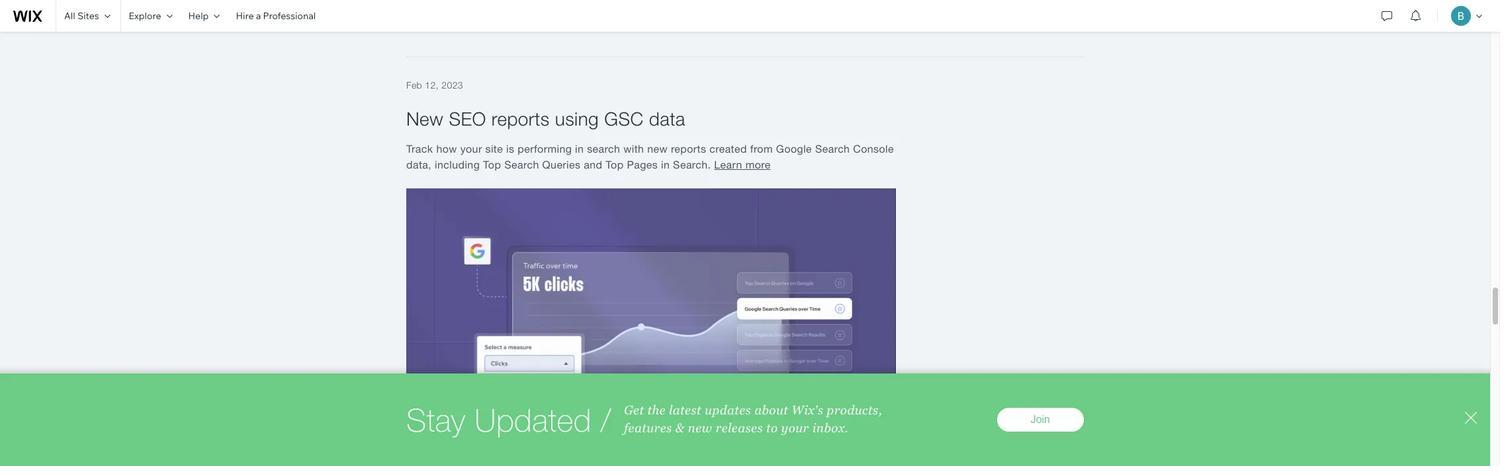 Task type: describe. For each thing, give the bounding box(es) containing it.
sites
[[77, 10, 99, 22]]

professional
[[263, 10, 316, 22]]

explore
[[129, 10, 161, 22]]

hire a professional
[[236, 10, 316, 22]]

help
[[188, 10, 209, 22]]

all
[[64, 10, 75, 22]]

hire
[[236, 10, 254, 22]]



Task type: locate. For each thing, give the bounding box(es) containing it.
help button
[[180, 0, 228, 32]]

a
[[256, 10, 261, 22]]

all sites
[[64, 10, 99, 22]]

hire a professional link
[[228, 0, 324, 32]]



Task type: vqa. For each thing, say whether or not it's contained in the screenshot.
Knows
no



